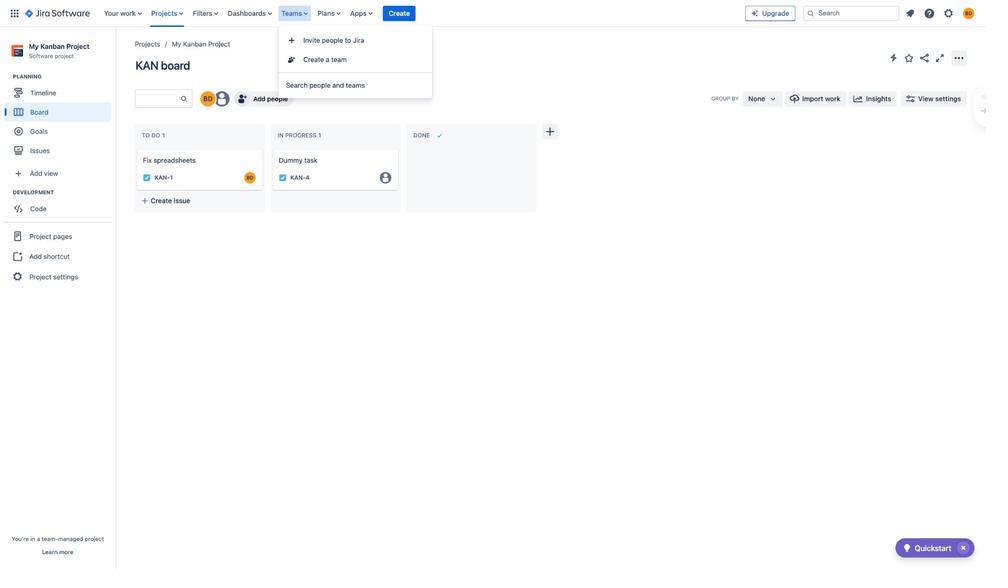 Task type: describe. For each thing, give the bounding box(es) containing it.
planning image
[[1, 71, 13, 82]]

your profile and settings image
[[963, 8, 975, 19]]

to do element
[[142, 132, 167, 139]]

task image
[[279, 174, 287, 182]]

primary element
[[6, 0, 746, 27]]

create column image
[[544, 126, 556, 137]]

goal image
[[14, 127, 23, 136]]

notifications image
[[905, 8, 916, 19]]

sidebar element
[[0, 27, 116, 570]]

in progress element
[[278, 132, 323, 139]]

search image
[[807, 9, 815, 17]]

create issue image for to do element
[[131, 143, 142, 155]]

heading for development icon
[[13, 189, 115, 197]]

0 horizontal spatial list
[[99, 0, 746, 27]]

Search this board text field
[[136, 90, 180, 108]]

help image
[[924, 8, 936, 19]]

dismiss quickstart image
[[956, 541, 972, 557]]

task image
[[143, 174, 151, 182]]

check image
[[902, 543, 913, 555]]

Search field
[[804, 6, 900, 21]]

import image
[[789, 93, 801, 105]]

1 horizontal spatial list
[[902, 5, 981, 22]]

star kan board image
[[904, 52, 915, 64]]



Task type: locate. For each thing, give the bounding box(es) containing it.
enter full screen image
[[935, 52, 946, 64]]

None search field
[[804, 6, 900, 21]]

jira software image
[[25, 8, 90, 19], [25, 8, 90, 19]]

create issue image
[[131, 143, 142, 155], [266, 143, 278, 155]]

2 create issue image from the left
[[266, 143, 278, 155]]

1 list item from the left
[[279, 0, 312, 27]]

create issue image for in progress element
[[266, 143, 278, 155]]

sidebar navigation image
[[105, 39, 126, 58]]

group
[[278, 28, 433, 72], [5, 73, 115, 163], [5, 189, 115, 222], [4, 222, 112, 291]]

0 horizontal spatial list item
[[279, 0, 312, 27]]

0 vertical spatial heading
[[13, 73, 115, 80]]

heading
[[13, 73, 115, 80], [13, 189, 115, 197]]

0 horizontal spatial create issue image
[[131, 143, 142, 155]]

2 heading from the top
[[13, 189, 115, 197]]

banner
[[0, 0, 987, 27]]

1 horizontal spatial list item
[[383, 0, 416, 27]]

2 list item from the left
[[383, 0, 416, 27]]

1 heading from the top
[[13, 73, 115, 80]]

settings image
[[943, 8, 955, 19]]

heading for planning image
[[13, 73, 115, 80]]

development image
[[1, 187, 13, 198]]

list item
[[279, 0, 312, 27], [383, 0, 416, 27]]

more actions image
[[954, 52, 965, 64]]

create issue image down to do element
[[131, 143, 142, 155]]

create issue image down in progress element
[[266, 143, 278, 155]]

appswitcher icon image
[[9, 8, 20, 19]]

1 create issue image from the left
[[131, 143, 142, 155]]

list
[[99, 0, 746, 27], [902, 5, 981, 22]]

add people image
[[236, 93, 248, 105]]

view settings image
[[905, 93, 917, 105]]

automations menu button icon image
[[888, 52, 900, 64]]

1 vertical spatial heading
[[13, 189, 115, 197]]

1 horizontal spatial create issue image
[[266, 143, 278, 155]]



Task type: vqa. For each thing, say whether or not it's contained in the screenshot.
banner
yes



